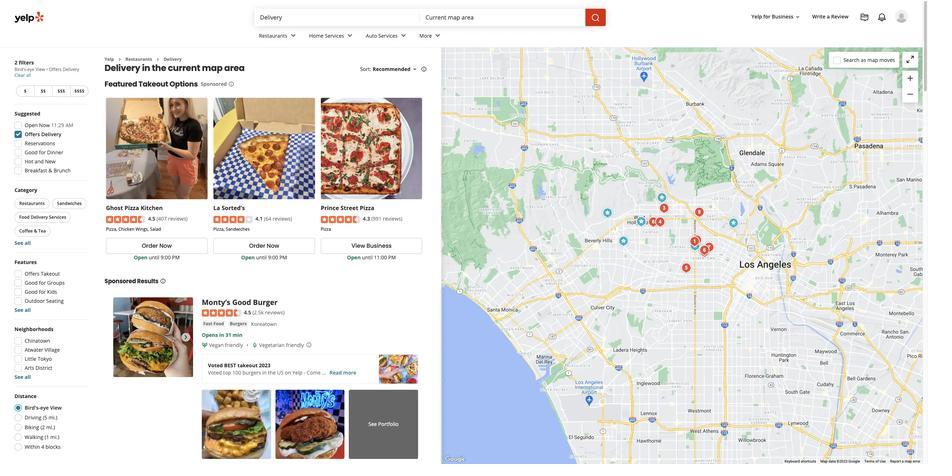 Task type: describe. For each thing, give the bounding box(es) containing it.
auto services
[[366, 32, 398, 39]]

vegan
[[209, 342, 224, 349]]

offers for offers delivery
[[25, 131, 40, 138]]

more
[[343, 370, 356, 377]]

use
[[880, 460, 886, 464]]

1 horizontal spatial yelp
[[292, 370, 302, 377]]

la
[[213, 204, 220, 212]]

kitchen
[[141, 204, 163, 212]]

2 horizontal spatial the
[[331, 370, 339, 377]]

hype!!
[[340, 370, 355, 377]]

monty's good burger image
[[113, 298, 193, 378]]

prince street pizza link
[[321, 204, 374, 212]]

biking
[[25, 425, 39, 432]]

coffee & tea button
[[15, 226, 51, 237]]

eye inside option group
[[40, 405, 49, 412]]

expand map image
[[906, 55, 915, 64]]

$$$
[[58, 88, 65, 94]]

opens in 31 min
[[202, 332, 242, 339]]

within
[[25, 444, 40, 451]]

pizza, for wings,
[[106, 226, 117, 233]]

$$$$
[[74, 88, 84, 94]]

fast food link
[[202, 321, 225, 328]]

all for category
[[25, 240, 31, 247]]

$
[[24, 88, 26, 94]]

home services
[[309, 32, 344, 39]]

takeout for featured
[[138, 79, 168, 89]]

pizza, chicken wings, salad
[[106, 226, 161, 233]]

district
[[36, 365, 52, 372]]

walking
[[25, 434, 43, 441]]

offers for offers takeout
[[25, 271, 39, 278]]

food inside button
[[213, 321, 224, 327]]

4
[[41, 444, 44, 451]]

sandwiches inside sandwiches button
[[57, 201, 82, 207]]

view inside 2 filters bird's-eye view • offers delivery clear all
[[36, 66, 45, 73]]

monty's
[[202, 298, 230, 308]]

delivery right 16 chevron right v2 icon
[[164, 56, 182, 62]]

delivery link
[[164, 56, 182, 62]]

opens
[[202, 332, 218, 339]]

chinatown
[[25, 338, 50, 345]]

view business
[[351, 242, 392, 250]]

blocks
[[46, 444, 61, 451]]

see for neighborhoods
[[15, 374, 23, 381]]

coffee
[[19, 228, 33, 234]]

4.1
[[255, 216, 263, 223]]

of
[[875, 460, 879, 464]]

zoom out image
[[906, 90, 915, 99]]

wings,
[[136, 226, 149, 233]]

fat sal's deli - hollywood image
[[657, 201, 671, 216]]

mi.) for driving (5 mi.)
[[49, 415, 57, 422]]

voted for voted top 100 burgers in the us on yelp - come see the hype!!
[[208, 370, 222, 377]]

now inside pizza, sandwiches order now
[[267, 242, 279, 250]]

moves
[[879, 56, 895, 63]]

option group containing distance
[[12, 393, 90, 454]]

16 vegan v2 image
[[202, 343, 208, 349]]

min
[[233, 332, 242, 339]]

voted for voted best takeout 2023
[[208, 363, 223, 370]]

notifications image
[[878, 13, 886, 22]]

bird's- inside option group
[[25, 405, 40, 412]]

la sorted's link
[[213, 204, 245, 212]]

chicken
[[118, 226, 134, 233]]

order now link for la sorted's
[[213, 238, 315, 254]]

zoom in image
[[906, 74, 915, 83]]

16 info v2 image for featured takeout options
[[228, 81, 234, 87]]

services for auto services
[[378, 32, 398, 39]]

ghost pizza kitchen image
[[634, 215, 649, 229]]

burgers link
[[228, 321, 248, 328]]

as
[[861, 56, 866, 63]]

4.1 star rating image
[[213, 216, 253, 223]]

burgers
[[242, 370, 261, 377]]

voted best takeout 2023
[[208, 363, 271, 370]]

for for dinner
[[39, 149, 46, 156]]

2 until from the left
[[256, 254, 267, 261]]

summer buffalo image
[[646, 215, 661, 230]]

see portfolio link
[[349, 391, 418, 460]]

restaurants inside business categories 'element'
[[259, 32, 287, 39]]

business categories element
[[253, 26, 908, 47]]

breakfast & brunch
[[25, 167, 71, 174]]

Find text field
[[260, 13, 414, 21]]

a for report
[[902, 460, 904, 464]]

write
[[812, 13, 826, 20]]

within 4 blocks
[[25, 444, 61, 451]]

takeout
[[237, 363, 258, 370]]

reservations
[[25, 140, 55, 147]]

egg tuck image
[[697, 244, 712, 258]]

delivery in the current map area
[[105, 62, 245, 74]]

services inside food delivery services 'button'
[[49, 215, 66, 221]]

2 filters bird's-eye view • offers delivery clear all
[[15, 59, 79, 78]]

reviews) for la sorted's
[[273, 216, 292, 223]]

-
[[304, 370, 305, 377]]

16 chevron down v2 image
[[795, 14, 801, 20]]

delivery up featured at the top left of the page
[[105, 62, 140, 74]]

reviews) for prince street pizza
[[383, 216, 402, 223]]

24 chevron down v2 image
[[399, 31, 408, 40]]

see all button for chinatown
[[15, 374, 31, 381]]

options
[[169, 79, 198, 89]]

read
[[330, 370, 342, 377]]

0 horizontal spatial business
[[367, 242, 392, 250]]

pizza, for order
[[213, 226, 225, 233]]

report a map error link
[[890, 460, 920, 464]]

see
[[322, 370, 330, 377]]

user actions element
[[746, 9, 918, 54]]

filters
[[19, 59, 34, 66]]

1 horizontal spatial restaurants
[[126, 56, 152, 62]]

seating
[[46, 298, 64, 305]]

& for brunch
[[48, 167, 52, 174]]

projects image
[[860, 13, 869, 22]]

bird's- inside 2 filters bird's-eye view • offers delivery clear all
[[15, 66, 27, 73]]

search
[[843, 56, 860, 63]]

reviews) down burger
[[265, 309, 285, 316]]

sponsored results
[[105, 278, 158, 286]]

clear all link
[[15, 72, 31, 78]]

4.5 for 4.5 (407 reviews)
[[148, 216, 155, 223]]

see inside "see portfolio" link
[[368, 422, 377, 428]]

ghost pizza kitchen link
[[106, 204, 163, 212]]

1 see all button from the top
[[15, 240, 31, 247]]

2 vertical spatial in
[[262, 370, 267, 377]]

ghost pizza kitchen
[[106, 204, 163, 212]]

my thai kitchen image
[[702, 241, 716, 255]]

vegan friendly
[[209, 342, 243, 349]]

business inside button
[[772, 13, 793, 20]]

food delivery services
[[19, 215, 66, 221]]

tokyo
[[38, 356, 52, 363]]

voted top 100 burgers in the us on yelp - come see the hype!!
[[208, 370, 355, 377]]

good for good for groups
[[25, 280, 38, 287]]

hard rock cafe image
[[655, 191, 669, 205]]

(991
[[371, 216, 382, 223]]

good up burgers
[[232, 298, 251, 308]]

terms
[[864, 460, 875, 464]]

yelp for yelp link on the top left of page
[[105, 56, 114, 62]]

search as map moves
[[843, 56, 895, 63]]

offers inside 2 filters bird's-eye view • offers delivery clear all
[[49, 66, 62, 73]]

none field near
[[426, 13, 579, 21]]

all for neighborhoods
[[25, 374, 31, 381]]

come
[[307, 370, 321, 377]]

write a review
[[812, 13, 849, 20]]

open down suggested
[[25, 122, 38, 129]]

keyboard shortcuts
[[785, 460, 816, 464]]

mi.) for biking (2 mi.)
[[46, 425, 55, 432]]

open now 11:29 am
[[25, 122, 73, 129]]

little tokyo
[[25, 356, 52, 363]]

open for ghost
[[134, 254, 147, 261]]

16 chevron right v2 image
[[155, 57, 161, 62]]

tea
[[38, 228, 46, 234]]

4.3 star rating image
[[321, 216, 360, 223]]

for for business
[[763, 13, 771, 20]]

open for la
[[241, 254, 255, 261]]

good for good for kids
[[25, 289, 38, 296]]

view business link
[[321, 238, 422, 254]]

maria w. image
[[895, 10, 908, 23]]

pasta sisters image
[[679, 261, 694, 276]]

more link
[[414, 26, 448, 47]]

map data ©2023 google
[[820, 460, 860, 464]]

prince street pizza
[[321, 204, 374, 212]]

featured
[[105, 79, 137, 89]]

yelp for business button
[[749, 10, 804, 23]]

new
[[45, 158, 56, 165]]

for for groups
[[39, 280, 46, 287]]

16 info v2 image for delivery in the current map area
[[421, 67, 427, 72]]

falafel corner image
[[697, 245, 712, 260]]

oui melrose image
[[653, 215, 667, 230]]



Task type: vqa. For each thing, say whether or not it's contained in the screenshot.


Task type: locate. For each thing, give the bounding box(es) containing it.
4.5 (407 reviews)
[[148, 216, 188, 223]]

4.5 (2.5k reviews)
[[244, 309, 285, 316]]

open down the view business at the left bottom
[[347, 254, 361, 261]]

0 horizontal spatial in
[[142, 62, 150, 74]]

0 vertical spatial takeout
[[138, 79, 168, 89]]

open until 9:00 pm for ghost pizza kitchen
[[134, 254, 180, 261]]

paros chicken image
[[692, 205, 707, 220]]

map left error
[[905, 460, 912, 464]]

eye inside 2 filters bird's-eye view • offers delivery clear all
[[27, 66, 34, 73]]

0 vertical spatial 4.5
[[148, 216, 155, 223]]

sandwiches down 4.1 star rating image
[[226, 226, 250, 233]]

see all button down coffee
[[15, 240, 31, 247]]

pizza, left chicken
[[106, 226, 117, 233]]

terms of use
[[864, 460, 886, 464]]

order down "salad"
[[142, 242, 158, 250]]

atwater
[[25, 347, 43, 354]]

eye down filters
[[27, 66, 34, 73]]

sponsored down area
[[201, 81, 227, 88]]

1 vertical spatial in
[[219, 332, 224, 339]]

(64
[[264, 216, 271, 223]]

in for opens
[[219, 332, 224, 339]]

24 chevron down v2 image inside more link
[[433, 31, 442, 40]]

previous image
[[116, 333, 125, 342]]

outdoor
[[25, 298, 45, 305]]

friendly for vegetarian friendly
[[286, 342, 304, 349]]

sorted's
[[222, 204, 245, 212]]

driving (5 mi.)
[[25, 415, 57, 422]]

1 vertical spatial voted
[[208, 370, 222, 377]]

& for tea
[[34, 228, 37, 234]]

takeout up groups
[[41, 271, 60, 278]]

0 horizontal spatial restaurants link
[[126, 56, 152, 62]]

0 horizontal spatial 9:00
[[161, 254, 171, 261]]

1 horizontal spatial pizza,
[[213, 226, 225, 233]]

all
[[26, 72, 31, 78], [25, 240, 31, 247], [25, 307, 31, 314], [25, 374, 31, 381]]

village
[[45, 347, 60, 354]]

area
[[224, 62, 245, 74]]

hot
[[25, 158, 33, 165]]

more
[[419, 32, 432, 39]]

16 info v2 image right "results" at bottom
[[160, 279, 166, 284]]

order now link for ghost pizza kitchen
[[106, 238, 208, 254]]

bird's- down 2 on the left top of page
[[15, 66, 27, 73]]

pizza, inside pizza, sandwiches order now
[[213, 226, 225, 233]]

a inside "element"
[[827, 13, 830, 20]]

now down "salad"
[[159, 242, 172, 250]]

0 horizontal spatial open until 9:00 pm
[[134, 254, 180, 261]]

until down the view business at the left bottom
[[362, 254, 373, 261]]

a right 'report' on the bottom right of the page
[[902, 460, 904, 464]]

all inside 2 filters bird's-eye view • offers delivery clear all
[[26, 72, 31, 78]]

1 vertical spatial sponsored
[[105, 278, 136, 286]]

2 see all button from the top
[[15, 307, 31, 314]]

2 vertical spatial offers
[[25, 271, 39, 278]]

delivery inside 2 filters bird's-eye view • offers delivery clear all
[[63, 66, 79, 73]]

0 vertical spatial business
[[772, 13, 793, 20]]

takeout
[[138, 79, 168, 89], [41, 271, 60, 278]]

1 vertical spatial bird's-
[[25, 405, 40, 412]]

results
[[137, 278, 158, 286]]

0 horizontal spatial map
[[202, 62, 223, 74]]

1 friendly from the left
[[225, 342, 243, 349]]

food inside 'button'
[[19, 215, 30, 221]]

takeout down 16 chevron right v2 icon
[[138, 79, 168, 89]]

map region
[[425, 36, 928, 465]]

0 vertical spatial view
[[36, 66, 45, 73]]

map
[[867, 56, 878, 63], [202, 62, 223, 74], [905, 460, 912, 464]]

1 until from the left
[[149, 254, 159, 261]]

0 horizontal spatial restaurants
[[19, 201, 45, 207]]

groups
[[47, 280, 65, 287]]

0 horizontal spatial 16 info v2 image
[[160, 279, 166, 284]]

info icon image
[[306, 343, 312, 348], [306, 343, 312, 348]]

1 horizontal spatial view
[[50, 405, 62, 412]]

friendly down min
[[225, 342, 243, 349]]

read more
[[330, 370, 356, 377]]

1 see all from the top
[[15, 240, 31, 247]]

sponsored
[[201, 81, 227, 88], [105, 278, 136, 286]]

all down arts
[[25, 374, 31, 381]]

zzamong image
[[690, 233, 704, 248]]

home services link
[[303, 26, 360, 47]]

0 horizontal spatial pizza
[[125, 204, 139, 212]]

order down 4.1
[[249, 242, 265, 250]]

for up outdoor seating
[[39, 289, 46, 296]]

2 friendly from the left
[[286, 342, 304, 349]]

& down new
[[48, 167, 52, 174]]

1 vertical spatial sandwiches
[[226, 226, 250, 233]]

order now link down "salad"
[[106, 238, 208, 254]]

in left 16 chevron right v2 icon
[[142, 62, 150, 74]]

friendly right vegetarian
[[286, 342, 304, 349]]

2 horizontal spatial yelp
[[752, 13, 762, 20]]

1 vertical spatial mi.)
[[46, 425, 55, 432]]

2 vertical spatial see all button
[[15, 374, 31, 381]]

delivery up $$$$ button
[[63, 66, 79, 73]]

31
[[225, 332, 231, 339]]

portfolio
[[378, 422, 399, 428]]

3 24 chevron down v2 image from the left
[[433, 31, 442, 40]]

4.5 for 4.5 (2.5k reviews)
[[244, 309, 251, 316]]

1 horizontal spatial 16 info v2 image
[[228, 81, 234, 87]]

2 9:00 from the left
[[268, 254, 278, 261]]

24 chevron down v2 image inside home services link
[[346, 31, 354, 40]]

good for good for dinner
[[25, 149, 38, 156]]

1 horizontal spatial services
[[325, 32, 344, 39]]

reviews) for ghost pizza kitchen
[[168, 216, 188, 223]]

see all button
[[15, 240, 31, 247], [15, 307, 31, 314], [15, 374, 31, 381]]

restaurants inside the 'restaurants' button
[[19, 201, 45, 207]]

fast food button
[[202, 321, 225, 328]]

16 info v2 image down area
[[228, 81, 234, 87]]

0 horizontal spatial the
[[152, 62, 166, 74]]

now down 4.1 (64 reviews)
[[267, 242, 279, 250]]

1 horizontal spatial pizza
[[321, 226, 331, 233]]

view up open until 11:00 pm
[[351, 242, 365, 250]]

open down 'order now'
[[134, 254, 147, 261]]

16 chevron right v2 image
[[117, 57, 123, 62]]

voted left the best on the bottom left
[[208, 363, 223, 370]]

a right write
[[827, 13, 830, 20]]

view
[[36, 66, 45, 73], [351, 242, 365, 250], [50, 405, 62, 412]]

2 vertical spatial see all
[[15, 374, 31, 381]]

2 horizontal spatial 16 info v2 image
[[421, 67, 427, 72]]

shortcuts
[[801, 460, 816, 464]]

delivery up tea
[[31, 215, 48, 221]]

1 horizontal spatial restaurants link
[[253, 26, 303, 47]]

2023
[[259, 363, 271, 370]]

0 horizontal spatial services
[[49, 215, 66, 221]]

mi.)
[[49, 415, 57, 422], [46, 425, 55, 432], [50, 434, 59, 441]]

sandwiches button
[[52, 199, 86, 209]]

reviews) right (991
[[383, 216, 402, 223]]

& inside "coffee & tea" button
[[34, 228, 37, 234]]

24 chevron down v2 image for home services
[[346, 31, 354, 40]]

1 horizontal spatial 4.5
[[244, 309, 251, 316]]

offers up reservations
[[25, 131, 40, 138]]

open until 9:00 pm
[[134, 254, 180, 261], [241, 254, 287, 261]]

0 vertical spatial &
[[48, 167, 52, 174]]

4.5 left (2.5k
[[244, 309, 251, 316]]

1 vertical spatial business
[[367, 242, 392, 250]]

1 order now link from the left
[[106, 238, 208, 254]]

burgers
[[230, 321, 247, 327]]

the up 'featured takeout options'
[[152, 62, 166, 74]]

0 horizontal spatial none field
[[260, 13, 414, 21]]

slideshow element
[[113, 298, 193, 378]]

takeout for offers
[[41, 271, 60, 278]]

Near text field
[[426, 13, 579, 21]]

2 voted from the top
[[208, 370, 222, 377]]

for inside 'yelp for business' button
[[763, 13, 771, 20]]

4.5 star rating image down monty's
[[202, 310, 241, 317]]

1 pm from the left
[[172, 254, 180, 261]]

monty's good burger image
[[688, 239, 702, 254]]

group containing category
[[13, 187, 90, 247]]

see for category
[[15, 240, 23, 247]]

view left •
[[36, 66, 45, 73]]

services left 24 chevron down v2 icon at the left top of page
[[378, 32, 398, 39]]

0 vertical spatial 16 info v2 image
[[421, 67, 427, 72]]

bird's- up driving
[[25, 405, 40, 412]]

2 vertical spatial 16 info v2 image
[[160, 279, 166, 284]]

services right home
[[325, 32, 344, 39]]

group containing neighborhoods
[[12, 326, 90, 381]]

1 vertical spatial offers
[[25, 131, 40, 138]]

current
[[168, 62, 200, 74]]

2 horizontal spatial view
[[351, 242, 365, 250]]

1 horizontal spatial order now link
[[213, 238, 315, 254]]

report
[[890, 460, 901, 464]]

pm for order now
[[172, 254, 180, 261]]

see all button down the outdoor
[[15, 307, 31, 314]]

2 horizontal spatial map
[[905, 460, 912, 464]]

2 pizza, from the left
[[213, 226, 225, 233]]

breakfast
[[25, 167, 47, 174]]

now up offers delivery
[[39, 122, 50, 129]]

1 horizontal spatial the
[[268, 370, 276, 377]]

24 chevron down v2 image for restaurants
[[289, 31, 298, 40]]

16 info v2 image right 16 chevron down v2 icon
[[421, 67, 427, 72]]

2 pm from the left
[[279, 254, 287, 261]]

pm for view business
[[388, 254, 396, 261]]

3 pm from the left
[[388, 254, 396, 261]]

all down the outdoor
[[25, 307, 31, 314]]

24 chevron down v2 image left auto
[[346, 31, 354, 40]]

1 9:00 from the left
[[161, 254, 171, 261]]

4.5 star rating image for 4.5 (407 reviews)
[[106, 216, 145, 223]]

1 horizontal spatial sponsored
[[201, 81, 227, 88]]

group containing suggested
[[12, 110, 90, 177]]

0 horizontal spatial sponsored
[[105, 278, 136, 286]]

pizza up 4.3 on the left
[[360, 204, 374, 212]]

$ button
[[16, 86, 34, 97]]

24 chevron down v2 image left home
[[289, 31, 298, 40]]

see all for offers takeout
[[15, 307, 31, 314]]

pizza down 4.3 star rating image
[[321, 226, 331, 233]]

coffee & tea
[[19, 228, 46, 234]]

the left us on the bottom left of page
[[268, 370, 276, 377]]

business
[[772, 13, 793, 20], [367, 242, 392, 250]]

see down coffee
[[15, 240, 23, 247]]

keyboard shortcuts button
[[785, 460, 816, 465]]

2 vertical spatial yelp
[[292, 370, 302, 377]]

100
[[232, 370, 241, 377]]

reviews) right (407
[[168, 216, 188, 223]]

map left area
[[202, 62, 223, 74]]

4.5 star rating image up chicken
[[106, 216, 145, 223]]

16 chevron down v2 image
[[412, 67, 418, 72]]

in for delivery
[[142, 62, 150, 74]]

group
[[902, 71, 918, 103], [12, 110, 90, 177], [13, 187, 90, 247], [12, 259, 90, 314], [12, 326, 90, 381]]

services for home services
[[325, 32, 344, 39]]

1 vertical spatial see all button
[[15, 307, 31, 314]]

0 vertical spatial offers
[[49, 66, 62, 73]]

9:00 down 'order now'
[[161, 254, 171, 261]]

9:00 for ghost pizza kitchen
[[161, 254, 171, 261]]

yelp inside button
[[752, 13, 762, 20]]

pizza right the ghost
[[125, 204, 139, 212]]

0 horizontal spatial 24 chevron down v2 image
[[289, 31, 298, 40]]

mi.) right (1
[[50, 434, 59, 441]]

1 horizontal spatial 4.5 star rating image
[[202, 310, 241, 317]]

in
[[142, 62, 150, 74], [219, 332, 224, 339], [262, 370, 267, 377]]

1 order from the left
[[142, 242, 158, 250]]

all down coffee
[[25, 240, 31, 247]]

4.5 left (407
[[148, 216, 155, 223]]

0 vertical spatial restaurants link
[[253, 26, 303, 47]]

eye
[[27, 66, 34, 73], [40, 405, 49, 412]]

9:00 down pizza, sandwiches order now
[[268, 254, 278, 261]]

see all down the outdoor
[[15, 307, 31, 314]]

salad
[[150, 226, 161, 233]]

1 vertical spatial &
[[34, 228, 37, 234]]

recommended button
[[373, 66, 418, 73]]

open until 9:00 pm down pizza, sandwiches order now
[[241, 254, 287, 261]]

see left portfolio
[[368, 422, 377, 428]]

delivery down open now 11:29 am
[[41, 131, 61, 138]]

0 horizontal spatial &
[[34, 228, 37, 234]]

fast food
[[203, 321, 224, 327]]

2 open until 9:00 pm from the left
[[241, 254, 287, 261]]

0 horizontal spatial food
[[19, 215, 30, 221]]

2 horizontal spatial in
[[262, 370, 267, 377]]

1 horizontal spatial business
[[772, 13, 793, 20]]

1 horizontal spatial 9:00
[[268, 254, 278, 261]]

1 horizontal spatial eye
[[40, 405, 49, 412]]

None search field
[[254, 9, 607, 26]]

0 vertical spatial in
[[142, 62, 150, 74]]

la sorted's
[[213, 204, 245, 212]]

for down offers takeout
[[39, 280, 46, 287]]

2 vertical spatial view
[[50, 405, 62, 412]]

until down 'order now'
[[149, 254, 159, 261]]

until for view
[[362, 254, 373, 261]]

eye up (5
[[40, 405, 49, 412]]

burger
[[253, 298, 278, 308]]

reviews) right (64
[[273, 216, 292, 223]]

1 horizontal spatial order
[[249, 242, 265, 250]]

0 vertical spatial 4.5 star rating image
[[106, 216, 145, 223]]

1 pizza, from the left
[[106, 226, 117, 233]]

sandwiches inside pizza, sandwiches order now
[[226, 226, 250, 233]]

see up neighborhoods
[[15, 307, 23, 314]]

0 horizontal spatial friendly
[[225, 342, 243, 349]]

24 chevron down v2 image for more
[[433, 31, 442, 40]]

3 see all from the top
[[15, 374, 31, 381]]

sandwiches up food delivery services
[[57, 201, 82, 207]]

16 info v2 image
[[421, 67, 427, 72], [228, 81, 234, 87], [160, 279, 166, 284]]

0 horizontal spatial takeout
[[41, 271, 60, 278]]

in down "2023"
[[262, 370, 267, 377]]

0 vertical spatial eye
[[27, 66, 34, 73]]

sponsored for sponsored
[[201, 81, 227, 88]]

until down pizza, sandwiches order now
[[256, 254, 267, 261]]

1 24 chevron down v2 image from the left
[[289, 31, 298, 40]]

until for order
[[149, 254, 159, 261]]

ghost
[[106, 204, 123, 212]]

1 vertical spatial view
[[351, 242, 365, 250]]

food up coffee
[[19, 215, 30, 221]]

1 horizontal spatial in
[[219, 332, 224, 339]]

2 vertical spatial restaurants
[[19, 201, 45, 207]]

open down pizza, sandwiches order now
[[241, 254, 255, 261]]

a for write
[[827, 13, 830, 20]]

$$
[[41, 88, 46, 94]]

(407
[[157, 216, 167, 223]]

next image
[[181, 333, 190, 342]]

restaurants button
[[15, 199, 49, 209]]

view inside option group
[[50, 405, 62, 412]]

2 horizontal spatial pizza
[[360, 204, 374, 212]]

24 chevron down v2 image inside restaurants link
[[289, 31, 298, 40]]

data
[[829, 460, 836, 464]]

friendly
[[225, 342, 243, 349], [286, 342, 304, 349]]

all right 'clear'
[[26, 72, 31, 78]]

0 horizontal spatial view
[[36, 66, 45, 73]]

pizza,
[[106, 226, 117, 233], [213, 226, 225, 233]]

good up hot
[[25, 149, 38, 156]]

view up driving (5 mi.)
[[50, 405, 62, 412]]

sponsored left "results" at bottom
[[105, 278, 136, 286]]

map for search
[[867, 56, 878, 63]]

in left the 31
[[219, 332, 224, 339]]

©2023
[[837, 460, 848, 464]]

1 horizontal spatial map
[[867, 56, 878, 63]]

1 open until 9:00 pm from the left
[[134, 254, 180, 261]]

2 horizontal spatial now
[[267, 242, 279, 250]]

4.5
[[148, 216, 155, 223], [244, 309, 251, 316]]

mi.) for walking (1 mi.)
[[50, 434, 59, 441]]

1 voted from the top
[[208, 363, 223, 370]]

terms of use link
[[864, 460, 886, 464]]

offers takeout
[[25, 271, 60, 278]]

3 until from the left
[[362, 254, 373, 261]]

yelp for business
[[752, 13, 793, 20]]

0 horizontal spatial pm
[[172, 254, 180, 261]]

vegetarian friendly
[[259, 342, 304, 349]]

4.5 star rating image for 4.5 (2.5k reviews)
[[202, 310, 241, 317]]

24 chevron down v2 image
[[289, 31, 298, 40], [346, 31, 354, 40], [433, 31, 442, 40]]

la sorted's image
[[726, 216, 741, 231]]

pizza, down 4.1 star rating image
[[213, 226, 225, 233]]

3 see all button from the top
[[15, 374, 31, 381]]

good for groups
[[25, 280, 65, 287]]

the
[[152, 62, 166, 74], [268, 370, 276, 377], [331, 370, 339, 377]]

business up the "11:00" at the bottom left of the page
[[367, 242, 392, 250]]

prince street pizza image
[[600, 206, 615, 221]]

open until 9:00 pm for la sorted's
[[241, 254, 287, 261]]

map right as
[[867, 56, 878, 63]]

order now link down (64
[[213, 238, 315, 254]]

all for features
[[25, 307, 31, 314]]

see all for chinatown
[[15, 374, 31, 381]]

1 horizontal spatial &
[[48, 167, 52, 174]]

order inside pizza, sandwiches order now
[[249, 242, 265, 250]]

yelp for yelp for business
[[752, 13, 762, 20]]

good up the outdoor
[[25, 289, 38, 296]]

option group
[[12, 393, 90, 454]]

services inside home services link
[[325, 32, 344, 39]]

sponsored for sponsored results
[[105, 278, 136, 286]]

0 vertical spatial see all button
[[15, 240, 31, 247]]

search image
[[591, 13, 600, 22]]

2 see all from the top
[[15, 307, 31, 314]]

good for kids
[[25, 289, 57, 296]]

2 order now link from the left
[[213, 238, 315, 254]]

2 horizontal spatial pm
[[388, 254, 396, 261]]

monty's good burger
[[202, 298, 278, 308]]

0 vertical spatial mi.)
[[49, 415, 57, 422]]

business left 16 chevron down v2 image
[[772, 13, 793, 20]]

2 none field from the left
[[426, 13, 579, 21]]

dinner
[[47, 149, 63, 156]]

fast
[[203, 321, 212, 327]]

2 order from the left
[[249, 242, 265, 250]]

good up good for kids
[[25, 280, 38, 287]]

map for report
[[905, 460, 912, 464]]

services down sandwiches button at the top left of page
[[49, 215, 66, 221]]

0 horizontal spatial pizza,
[[106, 226, 117, 233]]

delivery inside food delivery services 'button'
[[31, 215, 48, 221]]

voted left top
[[208, 370, 222, 377]]

11:00
[[374, 254, 387, 261]]

little
[[25, 356, 36, 363]]

for for kids
[[39, 289, 46, 296]]

hae ha heng thai bistro image
[[687, 235, 702, 249]]

none field find
[[260, 13, 414, 21]]

see all button for offers takeout
[[15, 307, 31, 314]]

mi.) right the (2
[[46, 425, 55, 432]]

1 vertical spatial restaurants
[[126, 56, 152, 62]]

4.5 star rating image
[[106, 216, 145, 223], [202, 310, 241, 317]]

suggested
[[15, 110, 40, 117]]

category
[[15, 187, 37, 194]]

google image
[[443, 456, 467, 465]]

pm
[[172, 254, 180, 261], [279, 254, 287, 261], [388, 254, 396, 261]]

home
[[309, 32, 324, 39]]

services inside auto services link
[[378, 32, 398, 39]]

keyboard
[[785, 460, 800, 464]]

bird's-
[[15, 66, 27, 73], [25, 405, 40, 412]]

0 horizontal spatial eye
[[27, 66, 34, 73]]

offers down features
[[25, 271, 39, 278]]

yelp
[[752, 13, 762, 20], [105, 56, 114, 62], [292, 370, 302, 377]]

1 horizontal spatial sandwiches
[[226, 226, 250, 233]]

the right see at the bottom of page
[[331, 370, 339, 377]]

16 vegetarian v2 image
[[252, 343, 258, 349]]

2 horizontal spatial services
[[378, 32, 398, 39]]

best
[[224, 363, 236, 370]]

friendly for vegan friendly
[[225, 342, 243, 349]]

offers right •
[[49, 66, 62, 73]]

0 horizontal spatial now
[[39, 122, 50, 129]]

fogo de chão brazilian steakhouse image
[[616, 234, 631, 249]]

2 24 chevron down v2 image from the left
[[346, 31, 354, 40]]

group containing features
[[12, 259, 90, 314]]

see all
[[15, 240, 31, 247], [15, 307, 31, 314], [15, 374, 31, 381]]

0 horizontal spatial until
[[149, 254, 159, 261]]

now for order
[[159, 242, 172, 250]]

see up distance
[[15, 374, 23, 381]]

open until 9:00 pm down 'order now'
[[134, 254, 180, 261]]

1 vertical spatial takeout
[[41, 271, 60, 278]]

food right fast
[[213, 321, 224, 327]]

1 vertical spatial yelp
[[105, 56, 114, 62]]

9:00 for la sorted's
[[268, 254, 278, 261]]

0 horizontal spatial a
[[827, 13, 830, 20]]

on
[[285, 370, 291, 377]]

1 vertical spatial restaurants link
[[126, 56, 152, 62]]

0 horizontal spatial 4.5 star rating image
[[106, 216, 145, 223]]

open
[[25, 122, 38, 129], [134, 254, 147, 261], [241, 254, 255, 261], [347, 254, 361, 261]]

1 none field from the left
[[260, 13, 414, 21]]

0 horizontal spatial sandwiches
[[57, 201, 82, 207]]

2 horizontal spatial restaurants
[[259, 32, 287, 39]]

0 horizontal spatial order now link
[[106, 238, 208, 254]]

0 vertical spatial food
[[19, 215, 30, 221]]

see for features
[[15, 307, 23, 314]]

$$$ button
[[52, 86, 70, 97]]

0 vertical spatial restaurants
[[259, 32, 287, 39]]

now for open
[[39, 122, 50, 129]]

see all down arts
[[15, 374, 31, 381]]

outdoor seating
[[25, 298, 64, 305]]

mi.) right (5
[[49, 415, 57, 422]]

see all button down arts
[[15, 374, 31, 381]]

0 horizontal spatial yelp
[[105, 56, 114, 62]]

0 vertical spatial yelp
[[752, 13, 762, 20]]

None field
[[260, 13, 414, 21], [426, 13, 579, 21]]

2 vertical spatial mi.)
[[50, 434, 59, 441]]

open for prince
[[347, 254, 361, 261]]

0 vertical spatial a
[[827, 13, 830, 20]]



